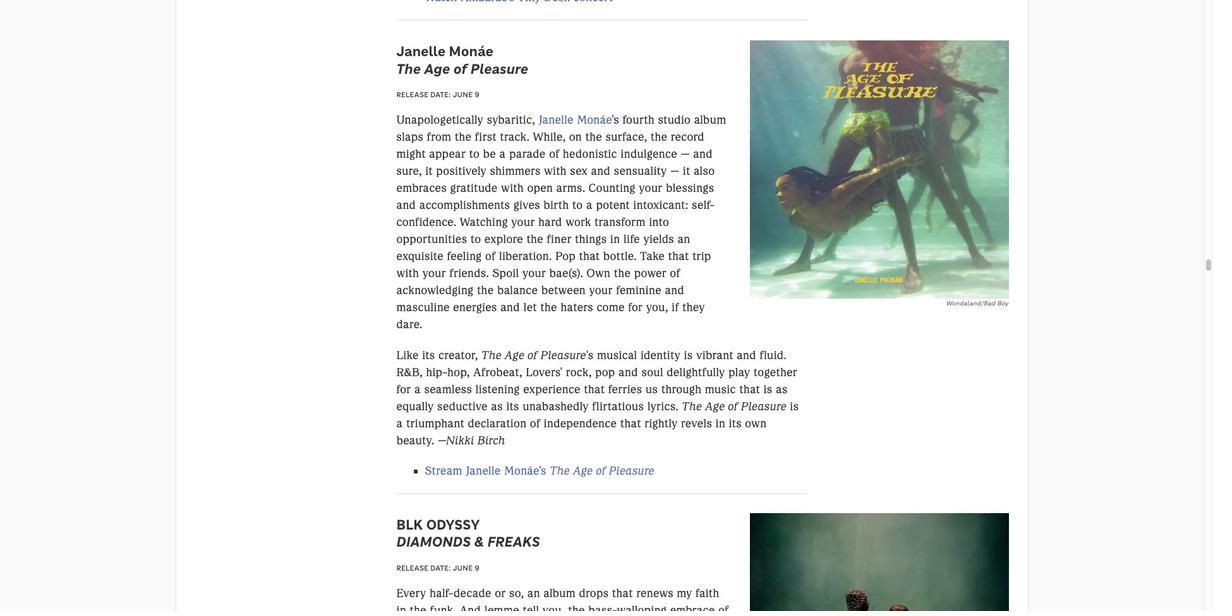 Task type: vqa. For each thing, say whether or not it's contained in the screenshot.
Why
no



Task type: describe. For each thing, give the bounding box(es) containing it.
of inside janelle monáe the age of pleasure
[[454, 60, 467, 78]]

feminine
[[616, 284, 662, 298]]

that down pop
[[584, 383, 605, 397]]

explore
[[485, 233, 523, 247]]

and up if
[[665, 284, 685, 298]]

age up afrobeat, on the left of the page
[[505, 349, 525, 362]]

play
[[729, 366, 750, 380]]

0 vertical spatial as
[[776, 383, 788, 397]]

album inside every half-decade or so, an album drops that renews my faith in the funk. and lemme tell you, the bass-walloping embrace of
[[544, 587, 576, 601]]

ferries
[[608, 383, 642, 397]]

hedonistic
[[563, 148, 617, 161]]

confidence.
[[397, 216, 456, 230]]

birth
[[544, 199, 569, 213]]

every half-decade or so, an album drops that renews my faith in the funk. and lemme tell you, the bass-walloping embrace of
[[397, 587, 729, 612]]

identity
[[641, 349, 681, 362]]

slaps
[[397, 130, 424, 144]]

tell
[[523, 604, 539, 612]]

energies
[[453, 301, 497, 315]]

janelle monáe link
[[539, 113, 612, 127]]

a inside the 's musical identity is vibrant and fluid. r&b, hip-hop, afrobeat, lovers' rock, pop and soul delightfully play together for a seamless listening experience that ferries us through music that is as equally seductive as its unabashedly flirtatious lyrics.
[[414, 383, 421, 397]]

liberation.
[[499, 250, 552, 264]]

0 vertical spatial its
[[422, 349, 435, 362]]

if
[[672, 301, 679, 315]]

afrobeat,
[[473, 366, 522, 380]]

your down the liberation.
[[523, 267, 546, 281]]

and up also
[[693, 148, 713, 161]]

arms.
[[556, 182, 585, 196]]

sure,
[[397, 165, 422, 178]]

2 date: from the top
[[431, 564, 451, 573]]

come
[[597, 301, 625, 315]]

pleasure up own
[[741, 400, 787, 414]]

in inside is a triumphant declaration of independence that rightly revels in its own beauty.
[[716, 417, 725, 431]]

your up intoxicant:
[[639, 182, 663, 196]]

boy
[[998, 300, 1009, 308]]

blk odyssy diamonds & freaks
[[397, 516, 540, 551]]

2 it from the left
[[683, 165, 690, 178]]

gratitude
[[450, 182, 498, 196]]

pleasure up rock,
[[541, 349, 586, 362]]

for inside the 's musical identity is vibrant and fluid. r&b, hip-hop, afrobeat, lovers' rock, pop and soul delightfully play together for a seamless listening experience that ferries us through music that is as equally seductive as its unabashedly flirtatious lyrics.
[[397, 383, 411, 397]]

the right monáe's
[[550, 464, 570, 478]]

the down "every"
[[410, 604, 427, 612]]

together
[[754, 366, 797, 380]]

hop,
[[447, 366, 470, 380]]

hard
[[538, 216, 562, 230]]

own
[[587, 267, 611, 281]]

its inside the 's musical identity is vibrant and fluid. r&b, hip-hop, afrobeat, lovers' rock, pop and soul delightfully play together for a seamless listening experience that ferries us through music that is as equally seductive as its unabashedly flirtatious lyrics.
[[506, 400, 519, 414]]

equally
[[397, 400, 434, 414]]

rock,
[[566, 366, 592, 380]]

appear
[[429, 148, 466, 161]]

life
[[624, 233, 640, 247]]

my
[[677, 587, 692, 601]]

1 horizontal spatial monáe
[[577, 113, 612, 127]]

into
[[649, 216, 669, 230]]

transform
[[595, 216, 646, 230]]

or
[[495, 587, 506, 601]]

janelle inside janelle monáe the age of pleasure
[[397, 43, 446, 60]]

the up 'revels'
[[682, 400, 702, 414]]

lemme
[[485, 604, 519, 612]]

that left trip
[[668, 250, 689, 264]]

shimmers
[[490, 165, 541, 178]]

janelle monáe the age of pleasure
[[397, 43, 528, 78]]

lovers'
[[526, 366, 563, 380]]

an inside 's fourth studio album slaps from the first track. while, on the surface, the record might appear to be a parade of hedonistic indulgence — and sure, it positively shimmers with sex and sensuality — it also embraces gratitude with open arms. counting your blessings and accomplishments gives birth to a potent intoxicant: self- confidence. watching your hard work transform into opportunities to explore the finer things in life yields an exquisite feeling of liberation. pop that bottle. take that trip with your friends. spoil your bae(s). own the power of acknowledging the balance between your feminine and masculine energies and let the haters come for you, if they dare.
[[678, 233, 690, 247]]

balance
[[497, 284, 538, 298]]

the up hedonistic
[[585, 130, 602, 144]]

that down things
[[579, 250, 600, 264]]

—nikki
[[438, 434, 474, 448]]

the up the liberation.
[[527, 233, 544, 247]]

your down gives
[[511, 216, 535, 230]]

blk
[[397, 516, 423, 534]]

while,
[[533, 130, 566, 144]]

track.
[[500, 130, 530, 144]]

sybaritic,
[[487, 113, 535, 127]]

its inside is a triumphant declaration of independence that rightly revels in its own beauty.
[[729, 417, 742, 431]]

seamless
[[424, 383, 472, 397]]

hip-
[[426, 366, 447, 380]]

like its creator, the age of pleasure
[[397, 349, 586, 362]]

music
[[705, 383, 736, 397]]

2 release from the top
[[397, 564, 428, 573]]

the up energies
[[477, 284, 494, 298]]

through
[[661, 383, 702, 397]]

monáe's
[[504, 464, 546, 478]]

and down hedonistic
[[591, 165, 611, 178]]

1 9 from the top
[[475, 90, 479, 99]]

independence
[[544, 417, 617, 431]]

the left first
[[455, 130, 472, 144]]

indulgence
[[621, 148, 677, 161]]

for inside 's fourth studio album slaps from the first track. while, on the surface, the record might appear to be a parade of hedonistic indulgence — and sure, it positively shimmers with sex and sensuality — it also embraces gratitude with open arms. counting your blessings and accomplishments gives birth to a potent intoxicant: self- confidence. watching your hard work transform into opportunities to explore the finer things in life yields an exquisite feeling of liberation. pop that bottle. take that trip with your friends. spoil your bae(s). own the power of acknowledging the balance between your feminine and masculine energies and let the haters come for you, if they dare.
[[628, 301, 643, 315]]

sensuality
[[614, 165, 667, 178]]

record
[[671, 130, 705, 144]]

0 horizontal spatial is
[[684, 349, 693, 362]]

's for musical
[[586, 349, 594, 362]]

on
[[569, 130, 582, 144]]

of down explore
[[485, 250, 496, 264]]

friends.
[[450, 267, 489, 281]]

freaks
[[487, 534, 540, 551]]

that down play
[[739, 383, 760, 397]]

is a triumphant declaration of independence that rightly revels in its own beauty.
[[397, 400, 799, 448]]

delightfully
[[667, 366, 725, 380]]

your up acknowledging
[[423, 267, 446, 281]]

unapologetically sybaritic, janelle monáe
[[397, 113, 612, 127]]

's fourth studio album slaps from the first track. while, on the surface, the record might appear to be a parade of hedonistic indulgence — and sure, it positively shimmers with sex and sensuality — it also embraces gratitude with open arms. counting your blessings and accomplishments gives birth to a potent intoxicant: self- confidence. watching your hard work transform into opportunities to explore the finer things in life yields an exquisite feeling of liberation. pop that bottle. take that trip with your friends. spoil your bae(s). own the power of acknowledging the balance between your feminine and masculine energies and let the haters come for you, if they dare.
[[397, 113, 726, 332]]

of inside every half-decade or so, an album drops that renews my faith in the funk. and lemme tell you, the bass-walloping embrace of
[[718, 604, 729, 612]]

embrace
[[670, 604, 715, 612]]

funk.
[[430, 604, 456, 612]]

wondaland/bad
[[947, 300, 996, 308]]

self-
[[692, 199, 715, 213]]

pop
[[555, 250, 576, 264]]

studio
[[658, 113, 691, 127]]

1 june from the top
[[453, 90, 473, 99]]

your down own
[[589, 284, 613, 298]]

r&b,
[[397, 366, 423, 380]]

gives
[[513, 199, 540, 213]]

bae(s).
[[549, 267, 583, 281]]



Task type: locate. For each thing, give the bounding box(es) containing it.
pleasure inside janelle monáe the age of pleasure
[[471, 60, 528, 78]]

2 vertical spatial with
[[397, 267, 419, 281]]

birch
[[477, 434, 505, 448]]

age
[[424, 60, 450, 78], [505, 349, 525, 362], [705, 400, 725, 414], [573, 464, 593, 478]]

lyrics.
[[647, 400, 679, 414]]

1 release date: june 9 from the top
[[397, 90, 479, 99]]

a inside is a triumphant declaration of independence that rightly revels in its own beauty.
[[397, 417, 403, 431]]

they
[[682, 301, 705, 315]]

the inside janelle monáe the age of pleasure
[[397, 60, 421, 78]]

of up unapologetically at top
[[454, 60, 467, 78]]

1 vertical spatial release date: june 9
[[397, 564, 479, 573]]

1 vertical spatial monáe
[[577, 113, 612, 127]]

embraces
[[397, 182, 447, 196]]

1 it from the left
[[425, 165, 433, 178]]

release up "every"
[[397, 564, 428, 573]]

accomplishments
[[419, 199, 510, 213]]

bottle.
[[603, 250, 637, 264]]

1 vertical spatial with
[[501, 182, 524, 196]]

's up surface,
[[612, 113, 619, 127]]

0 vertical spatial album
[[694, 113, 726, 127]]

's musical identity is vibrant and fluid. r&b, hip-hop, afrobeat, lovers' rock, pop and soul delightfully play together for a seamless listening experience that ferries us through music that is as equally seductive as its unabashedly flirtatious lyrics.
[[397, 349, 797, 414]]

acknowledging
[[397, 284, 474, 298]]

wondaland/bad boy
[[947, 300, 1009, 308]]

1 horizontal spatial in
[[610, 233, 620, 247]]

with down shimmers
[[501, 182, 524, 196]]

0 vertical spatial is
[[684, 349, 693, 362]]

0 vertical spatial 's
[[612, 113, 619, 127]]

0 vertical spatial —
[[681, 148, 690, 161]]

to down watching
[[471, 233, 481, 247]]

's inside 's fourth studio album slaps from the first track. while, on the surface, the record might appear to be a parade of hedonistic indulgence — and sure, it positively shimmers with sex and sensuality — it also embraces gratitude with open arms. counting your blessings and accomplishments gives birth to a potent intoxicant: self- confidence. watching your hard work transform into opportunities to explore the finer things in life yields an exquisite feeling of liberation. pop that bottle. take that trip with your friends. spoil your bae(s). own the power of acknowledging the balance between your feminine and masculine energies and let the haters come for you, if they dare.
[[612, 113, 619, 127]]

1 horizontal spatial is
[[764, 383, 772, 397]]

its down 'listening'
[[506, 400, 519, 414]]

0 horizontal spatial —
[[670, 165, 680, 178]]

0 horizontal spatial it
[[425, 165, 433, 178]]

of down is a triumphant declaration of independence that rightly revels in its own beauty.
[[596, 464, 606, 478]]

0 vertical spatial 9
[[475, 90, 479, 99]]

2 vertical spatial janelle
[[466, 464, 501, 478]]

— down record
[[681, 148, 690, 161]]

masculine
[[397, 301, 450, 315]]

and up play
[[737, 349, 756, 362]]

0 horizontal spatial monáe
[[449, 43, 493, 60]]

of down while,
[[549, 148, 559, 161]]

as up declaration at the bottom left of the page
[[491, 400, 503, 414]]

0 horizontal spatial as
[[491, 400, 503, 414]]

2 horizontal spatial janelle
[[539, 113, 574, 127]]

1 vertical spatial as
[[491, 400, 503, 414]]

— up blessings
[[670, 165, 680, 178]]

0 vertical spatial june
[[453, 90, 473, 99]]

1 vertical spatial in
[[716, 417, 725, 431]]

age inside janelle monáe the age of pleasure
[[424, 60, 450, 78]]

2 horizontal spatial is
[[790, 400, 799, 414]]

0 horizontal spatial its
[[422, 349, 435, 362]]

1 horizontal spatial for
[[628, 301, 643, 315]]

half-
[[430, 587, 454, 601]]

0 vertical spatial you,
[[646, 301, 668, 315]]

the right let at left
[[540, 301, 557, 315]]

of down faith
[[718, 604, 729, 612]]

0 vertical spatial date:
[[431, 90, 451, 99]]

open
[[527, 182, 553, 196]]

2 vertical spatial to
[[471, 233, 481, 247]]

a up equally
[[414, 383, 421, 397]]

own
[[745, 417, 767, 431]]

1 release from the top
[[397, 90, 428, 99]]

take
[[640, 250, 665, 264]]

0 vertical spatial an
[[678, 233, 690, 247]]

blk odyssy, diamonds & freaks image
[[750, 514, 1009, 612]]

&
[[474, 534, 484, 551]]

album up record
[[694, 113, 726, 127]]

of right "power"
[[670, 267, 680, 281]]

0 horizontal spatial you,
[[543, 604, 565, 612]]

walloping
[[617, 604, 667, 612]]

beauty.
[[397, 434, 434, 448]]

release up unapologetically at top
[[397, 90, 428, 99]]

blessings
[[666, 182, 714, 196]]

with
[[544, 165, 567, 178], [501, 182, 524, 196], [397, 267, 419, 281]]

—nikki birch
[[438, 434, 505, 448]]

0 vertical spatial to
[[469, 148, 480, 161]]

and up ferries
[[619, 366, 638, 380]]

—
[[681, 148, 690, 161], [670, 165, 680, 178]]

and down embraces
[[397, 199, 416, 213]]

unapologetically
[[397, 113, 484, 127]]

1 vertical spatial 9
[[475, 564, 479, 573]]

watching
[[460, 216, 508, 230]]

1 vertical spatial release
[[397, 564, 428, 573]]

you, right tell
[[543, 604, 565, 612]]

1 vertical spatial 's
[[586, 349, 594, 362]]

release date: june 9 up half-
[[397, 564, 479, 573]]

1 vertical spatial for
[[397, 383, 411, 397]]

trip
[[693, 250, 711, 264]]

age up unapologetically at top
[[424, 60, 450, 78]]

release
[[397, 90, 428, 99], [397, 564, 428, 573]]

's for fourth
[[612, 113, 619, 127]]

june up unapologetically at top
[[453, 90, 473, 99]]

2 vertical spatial its
[[729, 417, 742, 431]]

of down music on the right bottom of the page
[[728, 400, 738, 414]]

2 vertical spatial in
[[397, 604, 406, 612]]

0 vertical spatial release date: june 9
[[397, 90, 479, 99]]

a up work
[[586, 199, 593, 213]]

1 vertical spatial is
[[764, 383, 772, 397]]

0 vertical spatial with
[[544, 165, 567, 178]]

that down flirtatious at the bottom of page
[[620, 417, 641, 431]]

0 horizontal spatial 's
[[586, 349, 594, 362]]

potent
[[596, 199, 630, 213]]

the up indulgence
[[651, 130, 667, 144]]

0 horizontal spatial with
[[397, 267, 419, 281]]

the age of pleasure
[[682, 400, 787, 414]]

to left be
[[469, 148, 480, 161]]

pop
[[595, 366, 615, 380]]

1 horizontal spatial —
[[681, 148, 690, 161]]

1 horizontal spatial janelle
[[466, 464, 501, 478]]

0 vertical spatial monáe
[[449, 43, 493, 60]]

like
[[397, 349, 419, 362]]

with down "exquisite" on the top left of page
[[397, 267, 419, 281]]

also
[[694, 165, 715, 178]]

1 vertical spatial to
[[572, 199, 583, 213]]

renews
[[636, 587, 674, 601]]

release date: june 9 up unapologetically at top
[[397, 90, 479, 99]]

between
[[541, 284, 586, 298]]

is inside is a triumphant declaration of independence that rightly revels in its own beauty.
[[790, 400, 799, 414]]

experience
[[523, 383, 581, 397]]

finer
[[547, 233, 572, 247]]

the up unapologetically at top
[[397, 60, 421, 78]]

1 vertical spatial an
[[527, 587, 540, 601]]

and
[[693, 148, 713, 161], [591, 165, 611, 178], [397, 199, 416, 213], [665, 284, 685, 298], [501, 301, 520, 315], [737, 349, 756, 362], [619, 366, 638, 380]]

0 vertical spatial for
[[628, 301, 643, 315]]

album left drops
[[544, 587, 576, 601]]

1 horizontal spatial with
[[501, 182, 524, 196]]

1 horizontal spatial it
[[683, 165, 690, 178]]

release date: june 9
[[397, 90, 479, 99], [397, 564, 479, 573]]

monáe inside janelle monáe the age of pleasure
[[449, 43, 493, 60]]

date: up unapologetically at top
[[431, 90, 451, 99]]

seductive
[[437, 400, 488, 414]]

the down drops
[[568, 604, 585, 612]]

drops
[[579, 587, 609, 601]]

is
[[684, 349, 693, 362], [764, 383, 772, 397], [790, 400, 799, 414]]

2 vertical spatial is
[[790, 400, 799, 414]]

in inside every half-decade or so, an album drops that renews my faith in the funk. and lemme tell you, the bass-walloping embrace of
[[397, 604, 406, 612]]

9 up unapologetically sybaritic, janelle monáe
[[475, 90, 479, 99]]

1 vertical spatial you,
[[543, 604, 565, 612]]

janelle monáe, the age of pleasure image
[[750, 40, 1009, 299]]

sex
[[570, 165, 588, 178]]

you, inside every half-decade or so, an album drops that renews my faith in the funk. and lemme tell you, the bass-walloping embrace of
[[543, 604, 565, 612]]

counting
[[589, 182, 636, 196]]

1 vertical spatial —
[[670, 165, 680, 178]]

its up hip-
[[422, 349, 435, 362]]

fluid.
[[760, 349, 787, 362]]

of
[[454, 60, 467, 78], [549, 148, 559, 161], [485, 250, 496, 264], [670, 267, 680, 281], [528, 349, 538, 362], [728, 400, 738, 414], [530, 417, 540, 431], [596, 464, 606, 478], [718, 604, 729, 612]]

fourth
[[623, 113, 655, 127]]

intoxicant:
[[633, 199, 689, 213]]

in down the age of pleasure
[[716, 417, 725, 431]]

0 vertical spatial janelle
[[397, 43, 446, 60]]

2 horizontal spatial with
[[544, 165, 567, 178]]

1 horizontal spatial an
[[678, 233, 690, 247]]

flirtatious
[[592, 400, 644, 414]]

1 vertical spatial album
[[544, 587, 576, 601]]

its
[[422, 349, 435, 362], [506, 400, 519, 414], [729, 417, 742, 431]]

dare.
[[397, 318, 422, 332]]

musical
[[597, 349, 637, 362]]

power
[[634, 267, 667, 281]]

1 horizontal spatial 's
[[612, 113, 619, 127]]

1 horizontal spatial album
[[694, 113, 726, 127]]

1 date: from the top
[[431, 90, 451, 99]]

an inside every half-decade or so, an album drops that renews my faith in the funk. and lemme tell you, the bass-walloping embrace of
[[527, 587, 540, 601]]

of inside is a triumphant declaration of independence that rightly revels in its own beauty.
[[530, 417, 540, 431]]

a right be
[[500, 148, 506, 161]]

in
[[610, 233, 620, 247], [716, 417, 725, 431], [397, 604, 406, 612]]

1 vertical spatial date:
[[431, 564, 451, 573]]

1 horizontal spatial its
[[506, 400, 519, 414]]

for down r&b,
[[397, 383, 411, 397]]

its down the age of pleasure
[[729, 417, 742, 431]]

0 horizontal spatial an
[[527, 587, 540, 601]]

's inside the 's musical identity is vibrant and fluid. r&b, hip-hop, afrobeat, lovers' rock, pop and soul delightfully play together for a seamless listening experience that ferries us through music that is as equally seductive as its unabashedly flirtatious lyrics.
[[586, 349, 594, 362]]

creator,
[[438, 349, 478, 362]]

of up lovers'
[[528, 349, 538, 362]]

2 9 from the top
[[475, 564, 479, 573]]

's
[[612, 113, 619, 127], [586, 349, 594, 362]]

date: up half-
[[431, 564, 451, 573]]

it up embraces
[[425, 165, 433, 178]]

bass-
[[588, 604, 617, 612]]

2 horizontal spatial its
[[729, 417, 742, 431]]

0 vertical spatial in
[[610, 233, 620, 247]]

you, left if
[[646, 301, 668, 315]]

stream janelle monáe's the age of pleasure
[[425, 464, 655, 478]]

be
[[483, 148, 496, 161]]

an up tell
[[527, 587, 540, 601]]

0 horizontal spatial for
[[397, 383, 411, 397]]

in left life
[[610, 233, 620, 247]]

2 horizontal spatial in
[[716, 417, 725, 431]]

declaration
[[468, 417, 527, 431]]

to up work
[[572, 199, 583, 213]]

1 vertical spatial janelle
[[539, 113, 574, 127]]

and down balance at the top
[[501, 301, 520, 315]]

spoil
[[492, 267, 519, 281]]

album inside 's fourth studio album slaps from the first track. while, on the surface, the record might appear to be a parade of hedonistic indulgence — and sure, it positively shimmers with sex and sensuality — it also embraces gratitude with open arms. counting your blessings and accomplishments gives birth to a potent intoxicant: self- confidence. watching your hard work transform into opportunities to explore the finer things in life yields an exquisite feeling of liberation. pop that bottle. take that trip with your friends. spoil your bae(s). own the power of acknowledging the balance between your feminine and masculine energies and let the haters come for you, if they dare.
[[694, 113, 726, 127]]

2 june from the top
[[453, 564, 473, 573]]

a down equally
[[397, 417, 403, 431]]

in down "every"
[[397, 604, 406, 612]]

that inside is a triumphant declaration of independence that rightly revels in its own beauty.
[[620, 417, 641, 431]]

that up walloping
[[612, 587, 633, 601]]

1 horizontal spatial you,
[[646, 301, 668, 315]]

age down music on the right bottom of the page
[[705, 400, 725, 414]]

1 vertical spatial june
[[453, 564, 473, 573]]

age down independence
[[573, 464, 593, 478]]

pleasure down rightly
[[609, 464, 655, 478]]

listening
[[476, 383, 520, 397]]

as down together
[[776, 383, 788, 397]]

of down the unabashedly
[[530, 417, 540, 431]]

you, inside 's fourth studio album slaps from the first track. while, on the surface, the record might appear to be a parade of hedonistic indulgence — and sure, it positively shimmers with sex and sensuality — it also embraces gratitude with open arms. counting your blessings and accomplishments gives birth to a potent intoxicant: self- confidence. watching your hard work transform into opportunities to explore the finer things in life yields an exquisite feeling of liberation. pop that bottle. take that trip with your friends. spoil your bae(s). own the power of acknowledging the balance between your feminine and masculine energies and let the haters come for you, if they dare.
[[646, 301, 668, 315]]

with up open
[[544, 165, 567, 178]]

faith
[[696, 587, 719, 601]]

0 horizontal spatial album
[[544, 587, 576, 601]]

1 vertical spatial its
[[506, 400, 519, 414]]

the up afrobeat, on the left of the page
[[482, 349, 502, 362]]

image credit element
[[750, 299, 1009, 308]]

diamonds
[[397, 534, 471, 551]]

vibrant
[[696, 349, 733, 362]]

1 horizontal spatial as
[[776, 383, 788, 397]]

0 vertical spatial release
[[397, 90, 428, 99]]

it up blessings
[[683, 165, 690, 178]]

that inside every half-decade or so, an album drops that renews my faith in the funk. and lemme tell you, the bass-walloping embrace of
[[612, 587, 633, 601]]

in inside 's fourth studio album slaps from the first track. while, on the surface, the record might appear to be a parade of hedonistic indulgence — and sure, it positively shimmers with sex and sensuality — it also embraces gratitude with open arms. counting your blessings and accomplishments gives birth to a potent intoxicant: self- confidence. watching your hard work transform into opportunities to explore the finer things in life yields an exquisite feeling of liberation. pop that bottle. take that trip with your friends. spoil your bae(s). own the power of acknowledging the balance between your feminine and masculine energies and let the haters come for you, if they dare.
[[610, 233, 620, 247]]

june up decade
[[453, 564, 473, 573]]

an right "yields"
[[678, 233, 690, 247]]

positively
[[436, 165, 487, 178]]

first
[[475, 130, 497, 144]]

decade
[[454, 587, 492, 601]]

for down feminine
[[628, 301, 643, 315]]

pleasure up unapologetically sybaritic, janelle monáe
[[471, 60, 528, 78]]

0 horizontal spatial janelle
[[397, 43, 446, 60]]

0 horizontal spatial in
[[397, 604, 406, 612]]

the down 'bottle.'
[[614, 267, 631, 281]]

's up rock,
[[586, 349, 594, 362]]

9 up decade
[[475, 564, 479, 573]]

2 release date: june 9 from the top
[[397, 564, 479, 573]]



